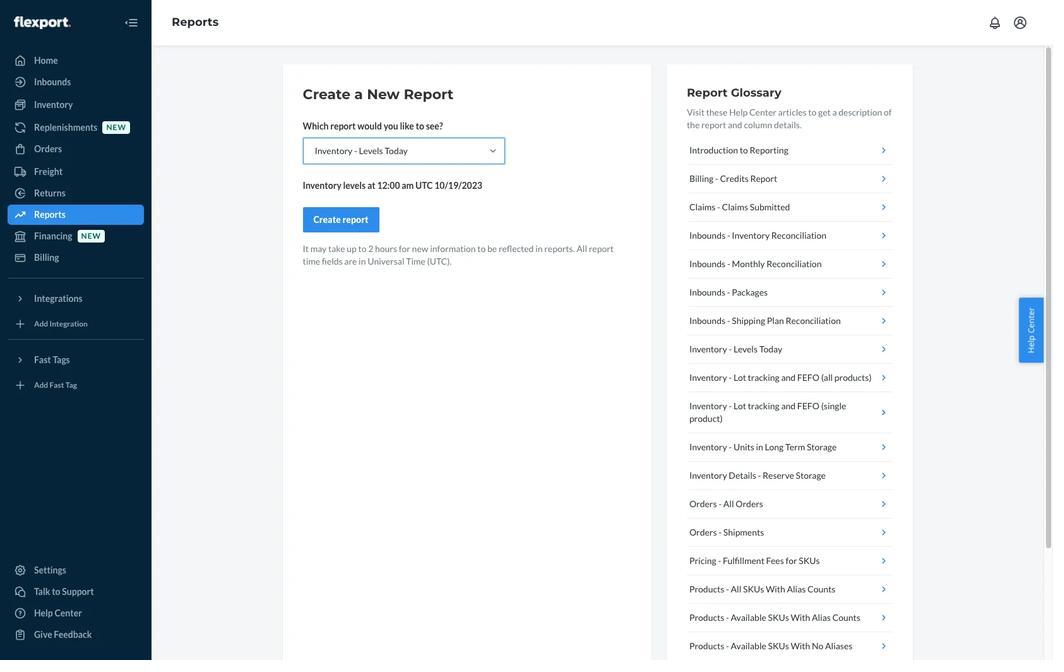 Task type: describe. For each thing, give the bounding box(es) containing it.
inbounds for inbounds - monthly reconciliation
[[690, 258, 726, 269]]

open notifications image
[[988, 15, 1003, 30]]

inventory - levels today inside button
[[690, 344, 783, 354]]

details.
[[775, 119, 802, 130]]

fulfillment
[[723, 555, 765, 566]]

- for orders - shipments button
[[719, 527, 722, 538]]

for inside it may take up to 2 hours for new information to be reflected in reports. all report time fields are in universal time (utc).
[[399, 243, 411, 254]]

units
[[734, 442, 755, 452]]

inventory - levels today button
[[687, 335, 893, 364]]

give feedback
[[34, 629, 92, 640]]

0 horizontal spatial reports link
[[8, 205, 144, 225]]

new
[[367, 86, 400, 103]]

2 vertical spatial center
[[55, 608, 82, 618]]

articles
[[779, 107, 807, 117]]

inventory - units in long term storage button
[[687, 433, 893, 462]]

- for inventory - units in long term storage button
[[729, 442, 732, 452]]

0 horizontal spatial levels
[[359, 145, 383, 156]]

tags
[[53, 354, 70, 365]]

- for inventory - lot tracking and fefo (single product) button
[[729, 401, 732, 411]]

integrations button
[[8, 289, 144, 309]]

1 vertical spatial storage
[[796, 470, 826, 481]]

orders link
[[8, 139, 144, 159]]

levels
[[343, 180, 366, 191]]

available for products - available skus with no aliases
[[731, 641, 767, 651]]

fees
[[767, 555, 784, 566]]

credits
[[720, 173, 749, 184]]

available for products - available skus with alias counts
[[731, 612, 767, 623]]

- for products - available skus with alias counts button
[[726, 612, 730, 623]]

inbounds link
[[8, 72, 144, 92]]

0 horizontal spatial a
[[355, 86, 363, 103]]

inventory - units in long term storage
[[690, 442, 837, 452]]

open account menu image
[[1013, 15, 1028, 30]]

- for inventory - levels today button
[[729, 344, 732, 354]]

tracking for (all
[[748, 372, 780, 383]]

inbounds - shipping plan reconciliation
[[690, 315, 841, 326]]

12:00
[[377, 180, 400, 191]]

inventory - lot tracking and fefo (all products) button
[[687, 364, 893, 392]]

alias for products - available skus with alias counts
[[812, 612, 831, 623]]

long
[[765, 442, 784, 452]]

skus for products - available skus with no aliases
[[768, 641, 789, 651]]

term
[[786, 442, 806, 452]]

the
[[687, 119, 700, 130]]

may
[[311, 243, 327, 254]]

inventory - lot tracking and fefo (single product)
[[690, 401, 847, 424]]

with for products - all skus with alias counts
[[766, 584, 786, 594]]

universal
[[368, 256, 405, 267]]

information
[[430, 243, 476, 254]]

(single
[[822, 401, 847, 411]]

get
[[819, 107, 831, 117]]

2 vertical spatial help
[[34, 608, 53, 618]]

billing for billing - credits report
[[690, 173, 714, 184]]

monthly
[[732, 258, 765, 269]]

utc
[[416, 180, 433, 191]]

tag
[[66, 381, 77, 390]]

which
[[303, 121, 329, 131]]

fast tags button
[[8, 350, 144, 370]]

to right "like"
[[416, 121, 424, 131]]

and for inventory - lot tracking and fefo (single product)
[[782, 401, 796, 411]]

pricing - fulfillment fees for skus
[[690, 555, 820, 566]]

product)
[[690, 413, 723, 424]]

inventory inside inventory - lot tracking and fefo (single product)
[[690, 401, 728, 411]]

0 horizontal spatial in
[[359, 256, 366, 267]]

add integration link
[[8, 314, 144, 334]]

you
[[384, 121, 398, 131]]

create for create a new report
[[303, 86, 351, 103]]

report inside it may take up to 2 hours for new information to be reflected in reports. all report time fields are in universal time (utc).
[[589, 243, 614, 254]]

integrations
[[34, 293, 83, 304]]

0 vertical spatial storage
[[807, 442, 837, 452]]

0 vertical spatial in
[[536, 243, 543, 254]]

report for billing - credits report
[[751, 173, 778, 184]]

inbounds - shipping plan reconciliation button
[[687, 307, 893, 335]]

products for products - available skus with no aliases
[[690, 641, 725, 651]]

fast inside dropdown button
[[34, 354, 51, 365]]

fefo for (all
[[798, 372, 820, 383]]

levels inside button
[[734, 344, 758, 354]]

talk
[[34, 586, 50, 597]]

help center link
[[8, 603, 144, 624]]

pricing - fulfillment fees for skus button
[[687, 547, 893, 575]]

freight link
[[8, 162, 144, 182]]

at
[[368, 180, 376, 191]]

inventory link
[[8, 95, 144, 115]]

take
[[328, 243, 345, 254]]

submitted
[[750, 202, 791, 212]]

help center inside button
[[1026, 307, 1038, 353]]

details
[[729, 470, 757, 481]]

to left 2
[[358, 243, 367, 254]]

skus for products - all skus with alias counts
[[744, 584, 765, 594]]

a inside visit these help center articles to get a description of the report and column details.
[[833, 107, 837, 117]]

shipping
[[732, 315, 766, 326]]

inbounds - packages button
[[687, 279, 893, 307]]

aliases
[[826, 641, 853, 651]]

are
[[344, 256, 357, 267]]

orders for orders - shipments
[[690, 527, 717, 538]]

tracking for (single
[[748, 401, 780, 411]]

it may take up to 2 hours for new information to be reflected in reports. all report time fields are in universal time (utc).
[[303, 243, 614, 267]]

(utc).
[[427, 256, 452, 267]]

new for replenishments
[[106, 123, 126, 132]]

feedback
[[54, 629, 92, 640]]

these
[[707, 107, 728, 117]]

am
[[402, 180, 414, 191]]

new inside it may take up to 2 hours for new information to be reflected in reports. all report time fields are in universal time (utc).
[[412, 243, 429, 254]]

add for add fast tag
[[34, 381, 48, 390]]

inbounds - monthly reconciliation
[[690, 258, 822, 269]]

1 claims from the left
[[690, 202, 716, 212]]

billing - credits report
[[690, 173, 778, 184]]

which report would you like to see?
[[303, 121, 443, 131]]

fast tags
[[34, 354, 70, 365]]

help inside visit these help center articles to get a description of the report and column details.
[[730, 107, 748, 117]]

inbounds for inbounds
[[34, 76, 71, 87]]

- for products - all skus with alias counts button
[[726, 584, 730, 594]]

lot for inventory - lot tracking and fefo (single product)
[[734, 401, 747, 411]]

in inside inventory - units in long term storage button
[[756, 442, 764, 452]]

visit these help center articles to get a description of the report and column details.
[[687, 107, 892, 130]]

billing for billing
[[34, 252, 59, 263]]

add fast tag
[[34, 381, 77, 390]]

time
[[303, 256, 320, 267]]

inventory details - reserve storage button
[[687, 462, 893, 490]]

give feedback button
[[8, 625, 144, 645]]

visit
[[687, 107, 705, 117]]

- for the claims - claims submitted button
[[718, 202, 721, 212]]

claims - claims submitted
[[690, 202, 791, 212]]

talk to support
[[34, 586, 94, 597]]

1 horizontal spatial reports link
[[172, 15, 219, 29]]

2
[[368, 243, 374, 254]]

products - all skus with alias counts button
[[687, 575, 893, 604]]

billing - credits report button
[[687, 165, 893, 193]]

counts for products - all skus with alias counts
[[808, 584, 836, 594]]

hours
[[375, 243, 397, 254]]

and inside visit these help center articles to get a description of the report and column details.
[[728, 119, 743, 130]]

introduction to reporting button
[[687, 136, 893, 165]]

1 vertical spatial reports
[[34, 209, 66, 220]]



Task type: locate. For each thing, give the bounding box(es) containing it.
lot
[[734, 372, 747, 383], [734, 401, 747, 411]]

help center
[[1026, 307, 1038, 353], [34, 608, 82, 618]]

1 lot from the top
[[734, 372, 747, 383]]

fast left tag on the left bottom of page
[[50, 381, 64, 390]]

report up the these
[[687, 86, 728, 100]]

2 vertical spatial all
[[731, 584, 742, 594]]

- right the 'details'
[[758, 470, 761, 481]]

inventory - levels today down shipping
[[690, 344, 783, 354]]

lot inside inventory - lot tracking and fefo (all products) button
[[734, 372, 747, 383]]

reports.
[[545, 243, 575, 254]]

report inside button
[[751, 173, 778, 184]]

reconciliation down the claims - claims submitted button
[[772, 230, 827, 241]]

- down the inbounds - shipping plan reconciliation
[[729, 344, 732, 354]]

- left units
[[729, 442, 732, 452]]

- down claims - claims submitted
[[728, 230, 731, 241]]

today inside button
[[760, 344, 783, 354]]

for inside pricing - fulfillment fees for skus 'button'
[[786, 555, 798, 566]]

2 vertical spatial products
[[690, 641, 725, 651]]

report for create a new report
[[404, 86, 454, 103]]

orders - shipments button
[[687, 519, 893, 547]]

0 vertical spatial with
[[766, 584, 786, 594]]

all
[[577, 243, 588, 254], [724, 498, 734, 509], [731, 584, 742, 594]]

- inside the claims - claims submitted button
[[718, 202, 721, 212]]

products - available skus with no aliases button
[[687, 632, 893, 660]]

home link
[[8, 51, 144, 71]]

inbounds down the inbounds - packages
[[690, 315, 726, 326]]

1 vertical spatial inventory - levels today
[[690, 344, 783, 354]]

1 vertical spatial reconciliation
[[767, 258, 822, 269]]

billing down introduction
[[690, 173, 714, 184]]

with
[[766, 584, 786, 594], [791, 612, 811, 623], [791, 641, 811, 651]]

add left integration
[[34, 319, 48, 329]]

- inside inbounds - monthly reconciliation button
[[728, 258, 731, 269]]

report down the these
[[702, 119, 727, 130]]

products - all skus with alias counts
[[690, 584, 836, 594]]

orders up orders - shipments
[[690, 498, 717, 509]]

add down fast tags at bottom
[[34, 381, 48, 390]]

alias
[[787, 584, 806, 594], [812, 612, 831, 623]]

all for products
[[731, 584, 742, 594]]

1 horizontal spatial for
[[786, 555, 798, 566]]

- inside products - available skus with no aliases button
[[726, 641, 730, 651]]

1 horizontal spatial levels
[[734, 344, 758, 354]]

inbounds - inventory reconciliation
[[690, 230, 827, 241]]

a right the "get"
[[833, 107, 837, 117]]

add fast tag link
[[8, 375, 144, 395]]

for
[[399, 243, 411, 254], [786, 555, 798, 566]]

products for products - available skus with alias counts
[[690, 612, 725, 623]]

all down 'fulfillment'
[[731, 584, 742, 594]]

introduction
[[690, 145, 739, 155]]

1 vertical spatial create
[[314, 214, 341, 225]]

create inside create report button
[[314, 214, 341, 225]]

- inside pricing - fulfillment fees for skus 'button'
[[719, 555, 722, 566]]

1 vertical spatial alias
[[812, 612, 831, 623]]

in left reports.
[[536, 243, 543, 254]]

integration
[[50, 319, 88, 329]]

2 add from the top
[[34, 381, 48, 390]]

products inside products - all skus with alias counts button
[[690, 584, 725, 594]]

tracking inside button
[[748, 372, 780, 383]]

inventory - lot tracking and fefo (all products)
[[690, 372, 872, 383]]

products
[[690, 584, 725, 594], [690, 612, 725, 623], [690, 641, 725, 651]]

to left be
[[478, 243, 486, 254]]

- inside the inventory details - reserve storage button
[[758, 470, 761, 481]]

reconciliation down inbounds - inventory reconciliation button
[[767, 258, 822, 269]]

inventory levels at 12:00 am utc 10/19/2023
[[303, 180, 483, 191]]

create up which
[[303, 86, 351, 103]]

- inside orders - all orders button
[[719, 498, 722, 509]]

center
[[750, 107, 777, 117], [1026, 307, 1038, 333], [55, 608, 82, 618]]

- inside inbounds - inventory reconciliation button
[[728, 230, 731, 241]]

0 vertical spatial and
[[728, 119, 743, 130]]

center inside button
[[1026, 307, 1038, 333]]

1 vertical spatial with
[[791, 612, 811, 623]]

skus up products - available skus with no aliases
[[768, 612, 789, 623]]

1 vertical spatial all
[[724, 498, 734, 509]]

0 vertical spatial tracking
[[748, 372, 780, 383]]

- for products - available skus with no aliases button
[[726, 641, 730, 651]]

1 vertical spatial tracking
[[748, 401, 780, 411]]

storage right reserve
[[796, 470, 826, 481]]

inbounds inside inbounds link
[[34, 76, 71, 87]]

0 horizontal spatial alias
[[787, 584, 806, 594]]

freight
[[34, 166, 63, 177]]

with for products - available skus with no aliases
[[791, 641, 811, 651]]

create for create report
[[314, 214, 341, 225]]

1 horizontal spatial help center
[[1026, 307, 1038, 353]]

add
[[34, 319, 48, 329], [34, 381, 48, 390]]

report
[[404, 86, 454, 103], [687, 86, 728, 100], [751, 173, 778, 184]]

inbounds inside 'inbounds - shipping plan reconciliation' button
[[690, 315, 726, 326]]

lot for inventory - lot tracking and fefo (all products)
[[734, 372, 747, 383]]

0 horizontal spatial today
[[385, 145, 408, 156]]

2 products from the top
[[690, 612, 725, 623]]

available down products - available skus with alias counts
[[731, 641, 767, 651]]

tracking inside inventory - lot tracking and fefo (single product)
[[748, 401, 780, 411]]

new up orders link
[[106, 123, 126, 132]]

report inside create report button
[[343, 214, 369, 225]]

0 vertical spatial new
[[106, 123, 126, 132]]

- left monthly
[[728, 258, 731, 269]]

fefo inside button
[[798, 372, 820, 383]]

inbounds for inbounds - shipping plan reconciliation
[[690, 315, 726, 326]]

- for inbounds - inventory reconciliation button
[[728, 230, 731, 241]]

fefo left (all at right bottom
[[798, 372, 820, 383]]

1 vertical spatial billing
[[34, 252, 59, 263]]

- up orders - shipments
[[719, 498, 722, 509]]

billing inside button
[[690, 173, 714, 184]]

reconciliation for inbounds - monthly reconciliation
[[767, 258, 822, 269]]

and down inventory - lot tracking and fefo (all products) button
[[782, 401, 796, 411]]

see?
[[426, 121, 443, 131]]

- inside inventory - levels today button
[[729, 344, 732, 354]]

1 fefo from the top
[[798, 372, 820, 383]]

inbounds down claims - claims submitted
[[690, 230, 726, 241]]

- down which report would you like to see?
[[354, 145, 357, 156]]

1 add from the top
[[34, 319, 48, 329]]

create a new report
[[303, 86, 454, 103]]

1 horizontal spatial help
[[730, 107, 748, 117]]

with down products - all skus with alias counts button
[[791, 612, 811, 623]]

billing down financing
[[34, 252, 59, 263]]

1 vertical spatial counts
[[833, 612, 861, 623]]

reports link
[[172, 15, 219, 29], [8, 205, 144, 225]]

products inside products - available skus with alias counts button
[[690, 612, 725, 623]]

products inside products - available skus with no aliases button
[[690, 641, 725, 651]]

lot up inventory - lot tracking and fefo (single product)
[[734, 372, 747, 383]]

all inside it may take up to 2 hours for new information to be reflected in reports. all report time fields are in universal time (utc).
[[577, 243, 588, 254]]

products - available skus with alias counts button
[[687, 604, 893, 632]]

orders up freight
[[34, 143, 62, 154]]

it
[[303, 243, 309, 254]]

claims down credits
[[722, 202, 749, 212]]

inbounds inside the inbounds - packages button
[[690, 287, 726, 298]]

1 products from the top
[[690, 584, 725, 594]]

- down the "products - all skus with alias counts"
[[726, 612, 730, 623]]

and inside button
[[782, 372, 796, 383]]

0 vertical spatial counts
[[808, 584, 836, 594]]

and down inventory - levels today button
[[782, 372, 796, 383]]

today
[[385, 145, 408, 156], [760, 344, 783, 354]]

orders - all orders
[[690, 498, 764, 509]]

to left the reporting
[[740, 145, 748, 155]]

1 horizontal spatial in
[[536, 243, 543, 254]]

2 tracking from the top
[[748, 401, 780, 411]]

orders
[[34, 143, 62, 154], [690, 498, 717, 509], [736, 498, 764, 509], [690, 527, 717, 538]]

0 vertical spatial alias
[[787, 584, 806, 594]]

0 vertical spatial help center
[[1026, 307, 1038, 353]]

and left column
[[728, 119, 743, 130]]

available down the "products - all skus with alias counts"
[[731, 612, 767, 623]]

2 horizontal spatial in
[[756, 442, 764, 452]]

lot inside inventory - lot tracking and fefo (single product)
[[734, 401, 747, 411]]

claims - claims submitted button
[[687, 193, 893, 222]]

0 vertical spatial reports
[[172, 15, 219, 29]]

to left the "get"
[[809, 107, 817, 117]]

add integration
[[34, 319, 88, 329]]

0 vertical spatial create
[[303, 86, 351, 103]]

- inside inventory - units in long term storage button
[[729, 442, 732, 452]]

would
[[358, 121, 382, 131]]

- inside 'inbounds - shipping plan reconciliation' button
[[728, 315, 731, 326]]

1 available from the top
[[731, 612, 767, 623]]

2 horizontal spatial help
[[1026, 335, 1038, 353]]

packages
[[732, 287, 768, 298]]

orders inside button
[[690, 527, 717, 538]]

- up inventory - lot tracking and fefo (single product)
[[729, 372, 732, 383]]

orders for orders - all orders
[[690, 498, 717, 509]]

in right are
[[359, 256, 366, 267]]

1 horizontal spatial claims
[[722, 202, 749, 212]]

2 available from the top
[[731, 641, 767, 651]]

for up time
[[399, 243, 411, 254]]

report left would
[[331, 121, 356, 131]]

orders up the shipments at bottom right
[[736, 498, 764, 509]]

- left packages
[[728, 287, 731, 298]]

2 horizontal spatial new
[[412, 243, 429, 254]]

0 vertical spatial fast
[[34, 354, 51, 365]]

inventory
[[34, 99, 73, 110], [315, 145, 353, 156], [303, 180, 342, 191], [732, 230, 770, 241], [690, 344, 728, 354], [690, 372, 728, 383], [690, 401, 728, 411], [690, 442, 728, 452], [690, 470, 728, 481]]

0 horizontal spatial center
[[55, 608, 82, 618]]

and inside inventory - lot tracking and fefo (single product)
[[782, 401, 796, 411]]

- down billing - credits report
[[718, 202, 721, 212]]

0 horizontal spatial new
[[81, 231, 101, 241]]

1 vertical spatial lot
[[734, 401, 747, 411]]

- inside products - available skus with alias counts button
[[726, 612, 730, 623]]

create up may
[[314, 214, 341, 225]]

0 vertical spatial a
[[355, 86, 363, 103]]

1 vertical spatial new
[[81, 231, 101, 241]]

1 horizontal spatial billing
[[690, 173, 714, 184]]

1 vertical spatial fast
[[50, 381, 64, 390]]

with down fees at bottom right
[[766, 584, 786, 594]]

and
[[728, 119, 743, 130], [782, 372, 796, 383], [782, 401, 796, 411]]

financing
[[34, 231, 72, 241]]

- for inbounds - monthly reconciliation button
[[728, 258, 731, 269]]

- for billing - credits report button
[[716, 173, 719, 184]]

introduction to reporting
[[690, 145, 789, 155]]

no
[[812, 641, 824, 651]]

report up up
[[343, 214, 369, 225]]

today down plan
[[760, 344, 783, 354]]

talk to support button
[[8, 582, 144, 602]]

0 vertical spatial today
[[385, 145, 408, 156]]

1 vertical spatial and
[[782, 372, 796, 383]]

glossary
[[731, 86, 782, 100]]

1 vertical spatial available
[[731, 641, 767, 651]]

and for inventory - lot tracking and fefo (all products)
[[782, 372, 796, 383]]

all inside orders - all orders button
[[724, 498, 734, 509]]

- down 'fulfillment'
[[726, 584, 730, 594]]

- for the inbounds - packages button
[[728, 287, 731, 298]]

0 vertical spatial lot
[[734, 372, 747, 383]]

2 vertical spatial reconciliation
[[786, 315, 841, 326]]

inbounds down the home
[[34, 76, 71, 87]]

tracking
[[748, 372, 780, 383], [748, 401, 780, 411]]

inventory - levels today down would
[[315, 145, 408, 156]]

inbounds left packages
[[690, 287, 726, 298]]

2 vertical spatial with
[[791, 641, 811, 651]]

reflected
[[499, 243, 534, 254]]

1 horizontal spatial new
[[106, 123, 126, 132]]

report
[[702, 119, 727, 130], [331, 121, 356, 131], [343, 214, 369, 225], [589, 243, 614, 254]]

counts down pricing - fulfillment fees for skus 'button'
[[808, 584, 836, 594]]

- inside the inbounds - packages button
[[728, 287, 731, 298]]

0 vertical spatial available
[[731, 612, 767, 623]]

home
[[34, 55, 58, 66]]

skus down products - available skus with alias counts
[[768, 641, 789, 651]]

add for add integration
[[34, 319, 48, 329]]

- inside billing - credits report button
[[716, 173, 719, 184]]

0 vertical spatial fefo
[[798, 372, 820, 383]]

products - available skus with alias counts
[[690, 612, 861, 623]]

products)
[[835, 372, 872, 383]]

0 horizontal spatial report
[[404, 86, 454, 103]]

- inside products - all skus with alias counts button
[[726, 584, 730, 594]]

be
[[488, 243, 497, 254]]

1 vertical spatial reports link
[[8, 205, 144, 225]]

available inside button
[[731, 612, 767, 623]]

report up see? on the left top of page
[[404, 86, 454, 103]]

claims down billing - credits report
[[690, 202, 716, 212]]

1 vertical spatial help
[[1026, 335, 1038, 353]]

0 vertical spatial reports link
[[172, 15, 219, 29]]

0 horizontal spatial inventory - levels today
[[315, 145, 408, 156]]

reconciliation for inbounds - inventory reconciliation
[[772, 230, 827, 241]]

all for orders
[[724, 498, 734, 509]]

help center button
[[1020, 298, 1044, 363]]

reporting
[[750, 145, 789, 155]]

1 horizontal spatial a
[[833, 107, 837, 117]]

1 vertical spatial help center
[[34, 608, 82, 618]]

inventory - levels today
[[315, 145, 408, 156], [690, 344, 783, 354]]

- inside inventory - lot tracking and fefo (all products) button
[[729, 372, 732, 383]]

flexport logo image
[[14, 16, 71, 29]]

a left new
[[355, 86, 363, 103]]

2 vertical spatial new
[[412, 243, 429, 254]]

description
[[839, 107, 883, 117]]

close navigation image
[[124, 15, 139, 30]]

1 vertical spatial today
[[760, 344, 783, 354]]

0 vertical spatial add
[[34, 319, 48, 329]]

1 vertical spatial a
[[833, 107, 837, 117]]

skus down orders - shipments button
[[799, 555, 820, 566]]

levels down would
[[359, 145, 383, 156]]

0 horizontal spatial reports
[[34, 209, 66, 220]]

1 vertical spatial levels
[[734, 344, 758, 354]]

skus for products - available skus with alias counts
[[768, 612, 789, 623]]

all up orders - shipments
[[724, 498, 734, 509]]

0 horizontal spatial for
[[399, 243, 411, 254]]

0 horizontal spatial help center
[[34, 608, 82, 618]]

0 vertical spatial billing
[[690, 173, 714, 184]]

1 horizontal spatial report
[[687, 86, 728, 100]]

inbounds inside inbounds - monthly reconciliation button
[[690, 258, 726, 269]]

counts for products - available skus with alias counts
[[833, 612, 861, 623]]

1 vertical spatial products
[[690, 612, 725, 623]]

orders - shipments
[[690, 527, 765, 538]]

alias up no on the bottom right of the page
[[812, 612, 831, 623]]

pricing
[[690, 555, 717, 566]]

- left credits
[[716, 173, 719, 184]]

- for 'inbounds - shipping plan reconciliation' button
[[728, 315, 731, 326]]

today down you
[[385, 145, 408, 156]]

fast left tags
[[34, 354, 51, 365]]

orders up pricing
[[690, 527, 717, 538]]

give
[[34, 629, 52, 640]]

storage
[[807, 442, 837, 452], [796, 470, 826, 481]]

3 products from the top
[[690, 641, 725, 651]]

10/19/2023
[[435, 180, 483, 191]]

1 vertical spatial fefo
[[798, 401, 820, 411]]

new up time
[[412, 243, 429, 254]]

replenishments
[[34, 122, 98, 133]]

plan
[[767, 315, 784, 326]]

report inside visit these help center articles to get a description of the report and column details.
[[702, 119, 727, 130]]

to right talk
[[52, 586, 60, 597]]

2 horizontal spatial report
[[751, 173, 778, 184]]

to inside visit these help center articles to get a description of the report and column details.
[[809, 107, 817, 117]]

0 vertical spatial help
[[730, 107, 748, 117]]

inbounds - inventory reconciliation button
[[687, 222, 893, 250]]

- right pricing
[[719, 555, 722, 566]]

lot up units
[[734, 401, 747, 411]]

skus inside button
[[768, 641, 789, 651]]

-
[[354, 145, 357, 156], [716, 173, 719, 184], [718, 202, 721, 212], [728, 230, 731, 241], [728, 258, 731, 269], [728, 287, 731, 298], [728, 315, 731, 326], [729, 344, 732, 354], [729, 372, 732, 383], [729, 401, 732, 411], [729, 442, 732, 452], [758, 470, 761, 481], [719, 498, 722, 509], [719, 527, 722, 538], [719, 555, 722, 566], [726, 584, 730, 594], [726, 612, 730, 623], [726, 641, 730, 651]]

1 horizontal spatial alias
[[812, 612, 831, 623]]

reconciliation down the inbounds - packages button
[[786, 315, 841, 326]]

1 vertical spatial center
[[1026, 307, 1038, 333]]

0 vertical spatial reconciliation
[[772, 230, 827, 241]]

2 fefo from the top
[[798, 401, 820, 411]]

for right fees at bottom right
[[786, 555, 798, 566]]

0 horizontal spatial help
[[34, 608, 53, 618]]

2 vertical spatial and
[[782, 401, 796, 411]]

2 vertical spatial in
[[756, 442, 764, 452]]

tracking down the inventory - lot tracking and fefo (all products)
[[748, 401, 780, 411]]

0 vertical spatial center
[[750, 107, 777, 117]]

billing link
[[8, 248, 144, 268]]

- for inventory - lot tracking and fefo (all products) button
[[729, 372, 732, 383]]

time
[[406, 256, 426, 267]]

orders - all orders button
[[687, 490, 893, 519]]

- inside orders - shipments button
[[719, 527, 722, 538]]

1 vertical spatial in
[[359, 256, 366, 267]]

skus down pricing - fulfillment fees for skus
[[744, 584, 765, 594]]

0 horizontal spatial claims
[[690, 202, 716, 212]]

new for financing
[[81, 231, 101, 241]]

alias for products - all skus with alias counts
[[787, 584, 806, 594]]

available
[[731, 612, 767, 623], [731, 641, 767, 651]]

in left long
[[756, 442, 764, 452]]

skus inside 'button'
[[799, 555, 820, 566]]

fefo for (single
[[798, 401, 820, 411]]

all inside products - all skus with alias counts button
[[731, 584, 742, 594]]

- left the shipments at bottom right
[[719, 527, 722, 538]]

2 horizontal spatial center
[[1026, 307, 1038, 333]]

inbounds up the inbounds - packages
[[690, 258, 726, 269]]

- up inventory - units in long term storage on the bottom of the page
[[729, 401, 732, 411]]

- left shipping
[[728, 315, 731, 326]]

- inside inventory - lot tracking and fefo (single product)
[[729, 401, 732, 411]]

2 lot from the top
[[734, 401, 747, 411]]

fefo left the (single
[[798, 401, 820, 411]]

support
[[62, 586, 94, 597]]

column
[[744, 119, 773, 130]]

- for pricing - fulfillment fees for skus 'button'
[[719, 555, 722, 566]]

1 vertical spatial for
[[786, 555, 798, 566]]

inventory inside button
[[690, 372, 728, 383]]

with for products - available skus with alias counts
[[791, 612, 811, 623]]

1 horizontal spatial inventory - levels today
[[690, 344, 783, 354]]

settings
[[34, 565, 66, 575]]

- for orders - all orders button at the right of the page
[[719, 498, 722, 509]]

report down the reporting
[[751, 173, 778, 184]]

1 tracking from the top
[[748, 372, 780, 383]]

0 vertical spatial for
[[399, 243, 411, 254]]

0 vertical spatial products
[[690, 584, 725, 594]]

tracking up inventory - lot tracking and fefo (single product)
[[748, 372, 780, 383]]

2 claims from the left
[[722, 202, 749, 212]]

0 vertical spatial inventory - levels today
[[315, 145, 408, 156]]

report right reports.
[[589, 243, 614, 254]]

billing
[[690, 173, 714, 184], [34, 252, 59, 263]]

orders for orders
[[34, 143, 62, 154]]

1 horizontal spatial reports
[[172, 15, 219, 29]]

with inside button
[[791, 641, 811, 651]]

- down products - available skus with alias counts
[[726, 641, 730, 651]]

counts up aliases
[[833, 612, 861, 623]]

alias down pricing - fulfillment fees for skus 'button'
[[787, 584, 806, 594]]

available inside button
[[731, 641, 767, 651]]

create report button
[[303, 207, 379, 232]]

0 horizontal spatial billing
[[34, 252, 59, 263]]

1 vertical spatial add
[[34, 381, 48, 390]]

levels down shipping
[[734, 344, 758, 354]]

products for products - all skus with alias counts
[[690, 584, 725, 594]]

help inside button
[[1026, 335, 1038, 353]]

inbounds for inbounds - packages
[[690, 287, 726, 298]]

inbounds inside inbounds - inventory reconciliation button
[[690, 230, 726, 241]]

new up billing link on the top
[[81, 231, 101, 241]]

inventory details - reserve storage
[[690, 470, 826, 481]]

center inside visit these help center articles to get a description of the report and column details.
[[750, 107, 777, 117]]

0 vertical spatial levels
[[359, 145, 383, 156]]

skus
[[799, 555, 820, 566], [744, 584, 765, 594], [768, 612, 789, 623], [768, 641, 789, 651]]

1 horizontal spatial today
[[760, 344, 783, 354]]

up
[[347, 243, 357, 254]]

0 vertical spatial all
[[577, 243, 588, 254]]

inbounds for inbounds - inventory reconciliation
[[690, 230, 726, 241]]

fefo inside inventory - lot tracking and fefo (single product)
[[798, 401, 820, 411]]

with left no on the bottom right of the page
[[791, 641, 811, 651]]

all right reports.
[[577, 243, 588, 254]]

storage right the term
[[807, 442, 837, 452]]



Task type: vqa. For each thing, say whether or not it's contained in the screenshot.
product)
yes



